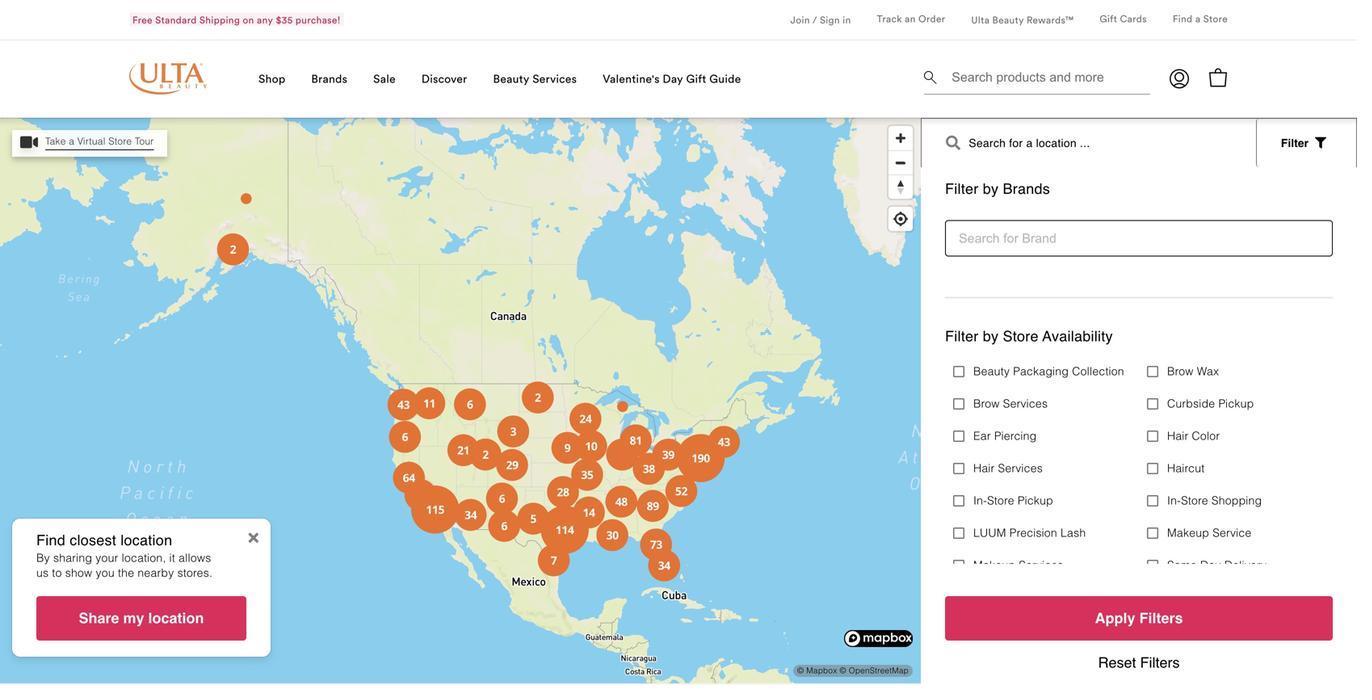 Task type: describe. For each thing, give the bounding box(es) containing it.
1 horizontal spatial pickup
[[1219, 397, 1255, 410]]

nh
[[1005, 507, 1021, 520]]

1 horizontal spatial gift
[[1100, 12, 1118, 24]]

color
[[1192, 430, 1220, 443]]

shopping
[[1212, 494, 1263, 507]]

show
[[65, 566, 92, 579]]

hair for hair services
[[974, 462, 995, 475]]

120
[[946, 490, 965, 503]]

lash
[[1061, 527, 1086, 540]]

valentine's day gift guide link
[[603, 72, 741, 88]]

pm for bangor parkade
[[1045, 240, 1062, 253]]

shop button
[[259, 40, 286, 118]]

square image for makeup service
[[1148, 527, 1159, 540]]

Brow Services checkbox
[[946, 390, 974, 418]]

nearby
[[138, 566, 174, 579]]

luum
[[974, 527, 1007, 540]]

packaging
[[1014, 365, 1069, 378]]

filter for filter by store availability
[[946, 328, 979, 345]]

in- for in-store pickup
[[974, 494, 988, 507]]

in-store pickup
[[974, 494, 1054, 507]]

square image for in-store pickup
[[954, 495, 965, 508]]

hair for hair color
[[1168, 430, 1189, 443]]

delivery
[[1225, 559, 1267, 572]]

check circle image
[[946, 628, 958, 640]]

order
[[919, 12, 946, 24]]

boulevard
[[1037, 490, 1090, 503]]

availability
[[1043, 328, 1113, 345]]

share
[[79, 610, 119, 627]]

apply
[[1095, 610, 1136, 627]]

beauty packaging collection
[[974, 365, 1125, 378]]

square image for same day delivery
[[1148, 559, 1159, 572]]

filter for filter
[[1282, 137, 1309, 150]]

square image for makeup services
[[954, 559, 965, 572]]

hair color
[[1168, 430, 1220, 443]]

check circle image for the maine mall
[[946, 434, 958, 447]]

reset filters button
[[946, 641, 1333, 685]]

2 © from the left
[[840, 666, 847, 676]]

4 open until 9:00 pm from the top
[[962, 628, 1062, 641]]

your
[[96, 552, 118, 565]]

3 9:00 from the top
[[1019, 531, 1042, 544]]

road inside the maine mall 366 maine mall road south portland me
[[1028, 393, 1056, 406]]

square image for beauty packaging collection
[[954, 365, 965, 378]]

parkade
[[990, 180, 1035, 193]]

shop
[[259, 72, 286, 86]]

by for store
[[983, 328, 999, 345]]

square image for luum precision lash
[[954, 527, 965, 540]]

luum precision lash
[[974, 527, 1086, 540]]

brow for brow wax
[[1168, 365, 1194, 378]]

take
[[45, 136, 66, 147]]

location for closest
[[121, 532, 172, 549]]

ulta beauty rewards™
[[972, 14, 1074, 26]]

$35
[[276, 14, 293, 26]]

In-Store Shopping checkbox
[[1139, 487, 1168, 515]]

square image for haircut
[[1148, 462, 1159, 475]]

ulta
[[972, 14, 990, 26]]

free
[[133, 14, 153, 26]]

0 vertical spatial beauty
[[993, 14, 1024, 26]]

1 horizontal spatial brands
[[1003, 181, 1051, 197]]

shipping
[[200, 14, 240, 26]]

pm for the ridge marketplace
[[1045, 531, 1062, 544]]

0 horizontal spatial gift
[[687, 72, 707, 86]]

ulta beauty rewards™ button
[[972, 0, 1074, 40]]

openstreetmap
[[849, 666, 909, 676]]

filter button
[[1256, 119, 1357, 167]]

brow for brow services
[[974, 397, 1000, 410]]

open for 366 maine mall road
[[962, 434, 991, 447]]

services for beauty services
[[533, 72, 577, 86]]

find for a
[[1173, 12, 1193, 24]]

haircut
[[1168, 462, 1205, 475]]

apply filters
[[1095, 610, 1184, 627]]

my
[[123, 610, 144, 627]]

take a virtual store tour
[[45, 136, 154, 147]]

2 pm from the top
[[1045, 337, 1062, 350]]

us
[[1049, 216, 1064, 229]]

reset
[[1099, 655, 1137, 671]]

stores.
[[177, 566, 213, 579]]

times image
[[249, 531, 259, 546]]

a for take
[[69, 136, 75, 147]]

services for makeup services
[[1019, 559, 1064, 572]]

makeup for makeup services
[[974, 559, 1016, 572]]

discover
[[422, 72, 467, 86]]

Curbside Pickup checkbox
[[1139, 390, 1168, 418]]

curbside
[[1168, 397, 1216, 410]]

none search field 'search products and more'
[[925, 59, 1151, 98]]

gift cards
[[1100, 12, 1147, 24]]

5 open from the top
[[962, 628, 991, 641]]

5 pm from the top
[[1045, 628, 1062, 641]]

wax
[[1197, 365, 1220, 378]]

an
[[905, 12, 916, 24]]

track an order
[[877, 12, 946, 24]]

8:00
[[1019, 434, 1042, 447]]

by for brands
[[983, 181, 999, 197]]

beauty services button
[[493, 40, 577, 118]]

take a virtual store tour link
[[12, 130, 167, 157]]

the maine mall 366 maine mall road south portland me
[[946, 374, 1056, 423]]

sign
[[820, 14, 840, 26]]

standard
[[155, 14, 197, 26]]

Hair Services checkbox
[[946, 454, 974, 483]]

1 9:00 from the top
[[1019, 240, 1042, 253]]

bangor me 04401 us
[[946, 216, 1064, 229]]

tour
[[135, 136, 154, 147]]

purchase!
[[296, 14, 341, 26]]

king
[[1009, 296, 1033, 309]]

0 horizontal spatial brands
[[311, 72, 348, 86]]

03867
[[1025, 507, 1057, 520]]

find for closest
[[36, 532, 65, 549]]

me inside the maine mall 366 maine mall road south portland me
[[1029, 410, 1046, 423]]

Search products and more search field
[[950, 62, 1146, 85]]

2 9:00 from the top
[[1019, 337, 1042, 350]]

LUUM Precision Lash checkbox
[[946, 519, 974, 547]]

open for bangor
[[962, 240, 991, 253]]

bangor for bangor parkade
[[946, 180, 986, 193]]

join / sign in
[[791, 14, 851, 26]]

south
[[946, 410, 975, 423]]

share my location button
[[36, 596, 246, 641]]

by
[[36, 552, 50, 565]]

drive
[[1036, 296, 1063, 309]]

square image for hair services
[[954, 462, 965, 475]]

beauty services
[[493, 72, 577, 86]]

reset filters
[[1099, 655, 1180, 671]]

square image for in-store shopping
[[1148, 495, 1159, 508]]

store down ridge
[[988, 494, 1015, 507]]

1 open until 9:00 pm from the top
[[962, 240, 1062, 253]]

row group containing bangor parkade
[[921, 169, 1358, 685]]

1 vertical spatial pickup
[[1018, 494, 1054, 507]]

Search for Brand text field
[[946, 220, 1333, 257]]



Task type: vqa. For each thing, say whether or not it's contained in the screenshot.
- in the Better Not Younger Power Within - Skin & Scalp Collagen Gummies
no



Task type: locate. For each thing, give the bounding box(es) containing it.
0 vertical spatial filter
[[1282, 137, 1309, 150]]

location right my
[[148, 610, 204, 627]]

to
[[52, 566, 62, 579]]

gift
[[1100, 12, 1118, 24], [687, 72, 707, 86]]

0 vertical spatial day
[[663, 72, 683, 86]]

square image for ear piercing
[[954, 430, 965, 443]]

pm up beauty packaging collection
[[1045, 337, 1062, 350]]

10
[[946, 296, 959, 309]]

check circle image for bangor parkade
[[946, 240, 958, 253]]

0 horizontal spatial day
[[663, 72, 683, 86]]

a right take
[[69, 136, 75, 147]]

the up 366 in the right bottom of the page
[[946, 374, 966, 387]]

square image up curbside pickup 'option'
[[1148, 365, 1159, 378]]

0 items in bag image
[[1209, 68, 1228, 87]]

allows
[[179, 552, 211, 565]]

1 horizontal spatial brow
[[1168, 365, 1194, 378]]

map element
[[0, 118, 921, 684]]

by down stephen
[[983, 328, 999, 345]]

square image inside beauty packaging collection option
[[954, 365, 965, 378]]

0 horizontal spatial ©
[[798, 666, 804, 676]]

1 vertical spatial location
[[148, 610, 204, 627]]

beauty up brow services
[[974, 365, 1010, 378]]

1 horizontal spatial find
[[1173, 12, 1193, 24]]

45 gosling road newington
[[946, 587, 1033, 617]]

service
[[1213, 527, 1252, 540]]

reset bearing to north image
[[893, 179, 909, 196]]

filters
[[1140, 610, 1184, 627], [1141, 655, 1180, 671]]

1 vertical spatial filter
[[946, 181, 979, 197]]

mall up brow services
[[1006, 374, 1029, 387]]

me up 8:00
[[1029, 410, 1046, 423]]

the inside the maine mall 366 maine mall road south portland me
[[946, 374, 966, 387]]

9:00 down 45 gosling road newington
[[1019, 628, 1042, 641]]

services for brow services
[[1004, 397, 1048, 410]]

back to top image
[[1303, 630, 1316, 643]]

1 pm from the top
[[1045, 240, 1062, 253]]

0 vertical spatial makeup
[[1168, 527, 1210, 540]]

share my location
[[79, 610, 204, 627]]

find a store
[[1173, 12, 1228, 24]]

1 vertical spatial day
[[1201, 559, 1222, 572]]

join
[[791, 14, 810, 26]]

the for the ridge marketplace
[[946, 471, 966, 484]]

location for my
[[148, 610, 204, 627]]

in-store shopping
[[1168, 494, 1263, 507]]

square image
[[1148, 365, 1159, 378], [954, 398, 965, 411], [1148, 398, 1159, 411], [1148, 430, 1159, 443], [954, 462, 965, 475], [954, 495, 965, 508], [954, 527, 965, 540], [1148, 559, 1159, 572]]

9:00
[[1019, 240, 1042, 253], [1019, 337, 1042, 350], [1019, 531, 1042, 544], [1019, 628, 1042, 641]]

makeup up same
[[1168, 527, 1210, 540]]

0 horizontal spatial me
[[989, 216, 1006, 229]]

makeup services
[[974, 559, 1064, 572]]

1 vertical spatial brands
[[1003, 181, 1051, 197]]

1 vertical spatial filters
[[1141, 655, 1180, 671]]

0 vertical spatial bangor
[[946, 180, 986, 193]]

guide
[[710, 72, 741, 86]]

open down bangor me 04401 us
[[962, 240, 991, 253]]

1 vertical spatial maine
[[968, 393, 1000, 406]]

4 until from the top
[[994, 531, 1016, 544]]

find a store link
[[1173, 12, 1228, 27]]

1 check circle image from the top
[[946, 240, 958, 253]]

same
[[1168, 559, 1197, 572]]

log in to your ulta account image
[[1170, 69, 1190, 88]]

1 the from the top
[[946, 374, 966, 387]]

square image for curbside pickup
[[1148, 398, 1159, 411]]

0 vertical spatial the
[[946, 374, 966, 387]]

store down king
[[1003, 328, 1039, 345]]

filter inside 'button'
[[1282, 137, 1309, 150]]

on
[[243, 14, 254, 26]]

0 vertical spatial marketplace
[[1005, 471, 1073, 484]]

until right ear
[[994, 434, 1016, 447]]

square image left same
[[1148, 559, 1159, 572]]

1 vertical spatial marketplace
[[968, 490, 1033, 503]]

newington
[[946, 604, 1001, 617]]

store left tour
[[108, 136, 132, 147]]

check circle image up makeup services checkbox
[[946, 531, 958, 544]]

gift cards link
[[1100, 12, 1147, 27]]

45
[[946, 587, 959, 600]]

0 vertical spatial me
[[989, 216, 1006, 229]]

check circle image up 10
[[946, 240, 958, 253]]

square image for brow services
[[954, 398, 965, 411]]

1 © from the left
[[798, 666, 804, 676]]

marketplace up boulevard at the right of the page
[[1005, 471, 1073, 484]]

in- down the haircut
[[1168, 494, 1182, 507]]

makeup service
[[1168, 527, 1252, 540]]

open until 9:00 pm up packaging
[[962, 337, 1062, 350]]

brands left sale button
[[311, 72, 348, 86]]

peek inside ulta beauty. image
[[16, 136, 42, 157]]

in
[[843, 14, 851, 26]]

3 pm from the top
[[1045, 434, 1062, 447]]

1 vertical spatial bangor
[[946, 216, 983, 229]]

us
[[36, 566, 49, 579]]

4 check circle image from the top
[[946, 531, 958, 544]]

ridge
[[970, 471, 1002, 484]]

square image up 'haircut' checkbox
[[1148, 430, 1159, 443]]

square image inside in-store shopping option
[[1148, 495, 1159, 508]]

1 open from the top
[[962, 240, 991, 253]]

check circle image for the ridge marketplace
[[946, 531, 958, 544]]

day right same
[[1201, 559, 1222, 572]]

find
[[1173, 12, 1193, 24], [36, 532, 65, 549]]

9:00 down 04401
[[1019, 240, 1042, 253]]

366
[[946, 393, 965, 406]]

© right mapbox
[[840, 666, 847, 676]]

discover button
[[422, 40, 467, 118]]

filter left parkade
[[946, 181, 979, 197]]

square image inside makeup services checkbox
[[954, 559, 965, 572]]

open down rochester
[[962, 531, 991, 544]]

0 horizontal spatial hair
[[974, 462, 995, 475]]

stephen
[[962, 296, 1005, 309]]

precision
[[1010, 527, 1058, 540]]

bangor parkade
[[946, 180, 1035, 193]]

valentine's
[[603, 72, 660, 86]]

mall up portland
[[1003, 393, 1025, 406]]

Ear Piercing checkbox
[[946, 422, 974, 450]]

filters right reset
[[1141, 655, 1180, 671]]

Same Day Delivery checkbox
[[1139, 551, 1168, 580]]

0 vertical spatial gift
[[1100, 12, 1118, 24]]

square image down rochester
[[954, 527, 965, 540]]

makeup
[[1168, 527, 1210, 540], [974, 559, 1016, 572]]

0 horizontal spatial pickup
[[1018, 494, 1054, 507]]

join / sign in button
[[791, 0, 851, 40]]

0 vertical spatial mall
[[1006, 374, 1029, 387]]

2 bangor from the top
[[946, 216, 983, 229]]

mall
[[1006, 374, 1029, 387], [1003, 393, 1025, 406]]

brow wax
[[1168, 365, 1220, 378]]

row group
[[921, 169, 1358, 685]]

in- down ridge
[[974, 494, 988, 507]]

until down bangor me 04401 us
[[994, 240, 1016, 253]]

services up piercing
[[1004, 397, 1048, 410]]

pm
[[1045, 240, 1062, 253], [1045, 337, 1062, 350], [1045, 434, 1062, 447], [1045, 531, 1062, 544], [1045, 628, 1062, 641]]

filter by store availability
[[946, 328, 1113, 345]]

Makeup Services checkbox
[[946, 551, 974, 580]]

piercing
[[995, 430, 1037, 443]]

0 vertical spatial pickup
[[1219, 397, 1255, 410]]

day right valentine's
[[663, 72, 683, 86]]

square image up 366 in the right bottom of the page
[[954, 365, 965, 378]]

2 open until 9:00 pm from the top
[[962, 337, 1062, 350]]

location inside find closest location by sharing your location, it allows us to show you the nearby stores.
[[121, 532, 172, 549]]

None checkbox
[[1139, 357, 1168, 386], [1139, 422, 1168, 450], [1139, 357, 1168, 386], [1139, 422, 1168, 450]]

same day delivery
[[1168, 559, 1267, 572]]

square image down 'haircut' checkbox
[[1148, 495, 1159, 508]]

2 open from the top
[[962, 337, 991, 350]]

filter up beauty packaging collection option
[[946, 328, 979, 345]]

© mapbox © openstreetmap
[[798, 666, 909, 676]]

2 in- from the left
[[1168, 494, 1182, 507]]

store down the haircut
[[1182, 494, 1209, 507]]

check circle image
[[946, 240, 958, 253], [946, 337, 958, 350], [946, 434, 958, 447], [946, 531, 958, 544]]

road inside 45 gosling road newington
[[1005, 587, 1033, 600]]

hair left color
[[1168, 430, 1189, 443]]

2 check circle image from the top
[[946, 337, 958, 350]]

3 open until 9:00 pm from the top
[[962, 531, 1062, 544]]

2 vertical spatial filter
[[946, 328, 979, 345]]

ear
[[974, 430, 991, 443]]

go to ulta beauty homepage image
[[129, 63, 207, 95]]

1 by from the top
[[983, 181, 999, 197]]

2 until from the top
[[994, 337, 1016, 350]]

1 until from the top
[[994, 240, 1016, 253]]

day for same
[[1201, 559, 1222, 572]]

0 vertical spatial brow
[[1168, 365, 1194, 378]]

0 vertical spatial maine
[[970, 374, 1003, 387]]

0 vertical spatial road
[[1028, 393, 1056, 406]]

square image up luum precision lash checkbox
[[954, 495, 965, 508]]

location inside button
[[148, 610, 204, 627]]

1 in- from the left
[[974, 494, 988, 507]]

open for 120 marketplace boulevard
[[962, 531, 991, 544]]

3 open from the top
[[962, 434, 991, 447]]

road down packaging
[[1028, 393, 1056, 406]]

filters for apply filters
[[1140, 610, 1184, 627]]

beauty right discover
[[493, 72, 530, 86]]

open down south
[[962, 434, 991, 447]]

valentine's day gift guide
[[603, 72, 741, 86]]

beauty for beauty packaging collection
[[974, 365, 1010, 378]]

2 vertical spatial beauty
[[974, 365, 1010, 378]]

by up bangor me 04401 us
[[983, 181, 999, 197]]

services down open until 8:00 pm
[[998, 462, 1043, 475]]

pm down "03867"
[[1045, 531, 1062, 544]]

0 horizontal spatial find
[[36, 532, 65, 549]]

square image inside the "brow services" checkbox
[[954, 398, 965, 411]]

1 vertical spatial hair
[[974, 462, 995, 475]]

find closest location by sharing your location, it allows us to show you the nearby stores.
[[36, 532, 213, 579]]

maine up portland
[[968, 393, 1000, 406]]

1 vertical spatial me
[[1029, 410, 1046, 423]]

open until 9:00 pm
[[962, 240, 1062, 253], [962, 337, 1062, 350], [962, 531, 1062, 544], [962, 628, 1062, 641]]

apply filters button
[[946, 596, 1333, 641]]

services left valentine's
[[533, 72, 577, 86]]

sharing
[[53, 552, 92, 565]]

2 the from the top
[[946, 471, 966, 484]]

hair down ear
[[974, 462, 995, 475]]

©
[[798, 666, 804, 676], [840, 666, 847, 676]]

until down nh
[[994, 531, 1016, 544]]

curbside pickup
[[1168, 397, 1255, 410]]

mapbox
[[807, 666, 838, 676]]

open until 9:00 pm down 45 gosling road newington
[[962, 628, 1062, 641]]

0 horizontal spatial in-
[[974, 494, 988, 507]]

pm for the maine mall
[[1045, 434, 1062, 447]]

filter by brands
[[946, 181, 1051, 197]]

the inside "the ridge marketplace 120 marketplace boulevard rochester nh 03867"
[[946, 471, 966, 484]]

open until 9:00 pm down nh
[[962, 531, 1062, 544]]

0 horizontal spatial a
[[69, 136, 75, 147]]

9:00 down "03867"
[[1019, 531, 1042, 544]]

until for the maine mall
[[994, 434, 1016, 447]]

bangor for bangor me 04401 us
[[946, 216, 983, 229]]

collection
[[1073, 365, 1125, 378]]

find up by
[[36, 532, 65, 549]]

square image inside same day delivery option
[[1148, 559, 1159, 572]]

marketplace
[[1005, 471, 1073, 484], [968, 490, 1033, 503]]

beauty for beauty services
[[493, 72, 530, 86]]

square image up the 45
[[954, 559, 965, 572]]

5 until from the top
[[994, 628, 1016, 641]]

gift left guide on the right of page
[[687, 72, 707, 86]]

square image left curbside
[[1148, 398, 1159, 411]]

services inside button
[[533, 72, 577, 86]]

pm down makeup services at the right of the page
[[1045, 628, 1062, 641]]

1 horizontal spatial a
[[1196, 12, 1201, 24]]

1 vertical spatial gift
[[687, 72, 707, 86]]

open until 8:00 pm
[[962, 434, 1062, 447]]

gift left cards
[[1100, 12, 1118, 24]]

check circle image down south
[[946, 434, 958, 447]]

square image inside ear piercing option
[[954, 430, 965, 443]]

marketplace up nh
[[968, 490, 1033, 503]]

until for bangor parkade
[[994, 240, 1016, 253]]

1 horizontal spatial me
[[1029, 410, 1046, 423]]

4 9:00 from the top
[[1019, 628, 1042, 641]]

1 vertical spatial brow
[[974, 397, 1000, 410]]

road
[[1028, 393, 1056, 406], [1005, 587, 1033, 600]]

square image left ridge
[[954, 462, 965, 475]]

hair services
[[974, 462, 1043, 475]]

/
[[813, 14, 817, 26]]

filters for reset filters
[[1141, 655, 1180, 671]]

services down precision
[[1019, 559, 1064, 572]]

1 horizontal spatial hair
[[1168, 430, 1189, 443]]

filter icon image
[[1316, 137, 1325, 149]]

makeup up gosling
[[974, 559, 1016, 572]]

portland
[[979, 410, 1023, 423]]

1 vertical spatial mall
[[1003, 393, 1025, 406]]

track an order link
[[877, 12, 946, 27]]

filters right the apply
[[1140, 610, 1184, 627]]

in- for in-store shopping
[[1168, 494, 1182, 507]]

None checkbox
[[1139, 519, 1168, 547]]

square image for brow wax
[[1148, 365, 1159, 378]]

free standard shipping on any $35 purchase!
[[133, 14, 341, 26]]

1 vertical spatial beauty
[[493, 72, 530, 86]]

open down the newington
[[962, 628, 991, 641]]

rochester
[[946, 507, 998, 520]]

0 horizontal spatial brow
[[974, 397, 1000, 410]]

1 horizontal spatial in-
[[1168, 494, 1182, 507]]

1 vertical spatial the
[[946, 471, 966, 484]]

day for valentine's
[[663, 72, 683, 86]]

bangor left parkade
[[946, 180, 986, 193]]

3 check circle image from the top
[[946, 434, 958, 447]]

open until 9:00 pm down bangor me 04401 us
[[962, 240, 1062, 253]]

square image inside curbside pickup 'option'
[[1148, 398, 1159, 411]]

the
[[118, 566, 134, 579]]

square image inside in-store pickup checkbox
[[954, 495, 965, 508]]

location up location,
[[121, 532, 172, 549]]

pm down us
[[1045, 240, 1062, 253]]

None search field
[[925, 59, 1151, 98], [922, 119, 1256, 167], [969, 119, 1232, 167], [922, 119, 1256, 167], [969, 119, 1232, 167]]

the for the maine mall
[[946, 374, 966, 387]]

square image inside 'haircut' checkbox
[[1148, 462, 1159, 475]]

1 horizontal spatial day
[[1201, 559, 1222, 572]]

open up beauty packaging collection option
[[962, 337, 991, 350]]

the up 120
[[946, 471, 966, 484]]

2 by from the top
[[983, 328, 999, 345]]

1 horizontal spatial makeup
[[1168, 527, 1210, 540]]

© left mapbox
[[798, 666, 804, 676]]

find inside find closest location by sharing your location, it allows us to show you the nearby stores.
[[36, 532, 65, 549]]

square image
[[954, 365, 965, 378], [954, 430, 965, 443], [1148, 462, 1159, 475], [1148, 495, 1159, 508], [1148, 527, 1159, 540], [954, 559, 965, 572]]

until for the ridge marketplace
[[994, 531, 1016, 544]]

0 horizontal spatial makeup
[[974, 559, 1016, 572]]

until down 45 gosling road newington
[[994, 628, 1016, 641]]

Beauty Packaging Collection checkbox
[[946, 357, 974, 386]]

0 vertical spatial find
[[1173, 12, 1193, 24]]

sale button
[[373, 40, 396, 118]]

makeup for makeup service
[[1168, 527, 1210, 540]]

road down makeup services at the right of the page
[[1005, 587, 1033, 600]]

store up 0 items in bag icon
[[1204, 12, 1228, 24]]

until
[[994, 240, 1016, 253], [994, 337, 1016, 350], [994, 434, 1016, 447], [994, 531, 1016, 544], [994, 628, 1016, 641]]

0 vertical spatial by
[[983, 181, 999, 197]]

services for hair services
[[998, 462, 1043, 475]]

square image inside luum precision lash checkbox
[[954, 527, 965, 540]]

Haircut checkbox
[[1139, 454, 1168, 483]]

None field
[[969, 119, 1232, 167]]

square image up same day delivery option
[[1148, 527, 1159, 540]]

filter for filter by brands
[[946, 181, 979, 197]]

location
[[121, 532, 172, 549], [148, 610, 204, 627]]

location,
[[122, 552, 166, 565]]

find right cards
[[1173, 12, 1193, 24]]

0 vertical spatial brands
[[311, 72, 348, 86]]

filter left filter icon
[[1282, 137, 1309, 150]]

cards
[[1120, 12, 1147, 24]]

0 vertical spatial a
[[1196, 12, 1201, 24]]

square image up in-store shopping option
[[1148, 462, 1159, 475]]

pm right 8:00
[[1045, 434, 1062, 447]]

any
[[257, 14, 273, 26]]

1 vertical spatial find
[[36, 532, 65, 549]]

4 pm from the top
[[1045, 531, 1062, 544]]

a for find
[[1196, 12, 1201, 24]]

beauty
[[993, 14, 1024, 26], [493, 72, 530, 86], [974, 365, 1010, 378]]

1 vertical spatial a
[[69, 136, 75, 147]]

closest
[[70, 532, 116, 549]]

until down the "10 stephen king drive"
[[994, 337, 1016, 350]]

1 vertical spatial by
[[983, 328, 999, 345]]

me left 04401
[[989, 216, 1006, 229]]

square image up ear piercing option
[[954, 398, 965, 411]]

0 vertical spatial hair
[[1168, 430, 1189, 443]]

brands button
[[311, 40, 348, 118]]

square image inside hair services 'checkbox'
[[954, 462, 965, 475]]

check circle image up beauty packaging collection option
[[946, 337, 958, 350]]

a right cards
[[1196, 12, 1201, 24]]

0 vertical spatial filters
[[1140, 610, 1184, 627]]

4 open from the top
[[962, 531, 991, 544]]

it
[[169, 552, 175, 565]]

beauty right ulta on the right of the page
[[993, 14, 1024, 26]]

9:00 up packaging
[[1019, 337, 1042, 350]]

bangor down bangor parkade
[[946, 216, 983, 229]]

square image for hair color
[[1148, 430, 1159, 443]]

1 vertical spatial road
[[1005, 587, 1033, 600]]

3 until from the top
[[994, 434, 1016, 447]]

maine up brow services
[[970, 374, 1003, 387]]

square image down south
[[954, 430, 965, 443]]

brands up 04401
[[1003, 181, 1051, 197]]

0 vertical spatial location
[[121, 532, 172, 549]]

a
[[1196, 12, 1201, 24], [69, 136, 75, 147]]

1 horizontal spatial ©
[[840, 666, 847, 676]]

1 vertical spatial makeup
[[974, 559, 1016, 572]]

© openstreetmap link
[[840, 666, 909, 676]]

In-Store Pickup checkbox
[[946, 487, 974, 515]]

1 bangor from the top
[[946, 180, 986, 193]]



